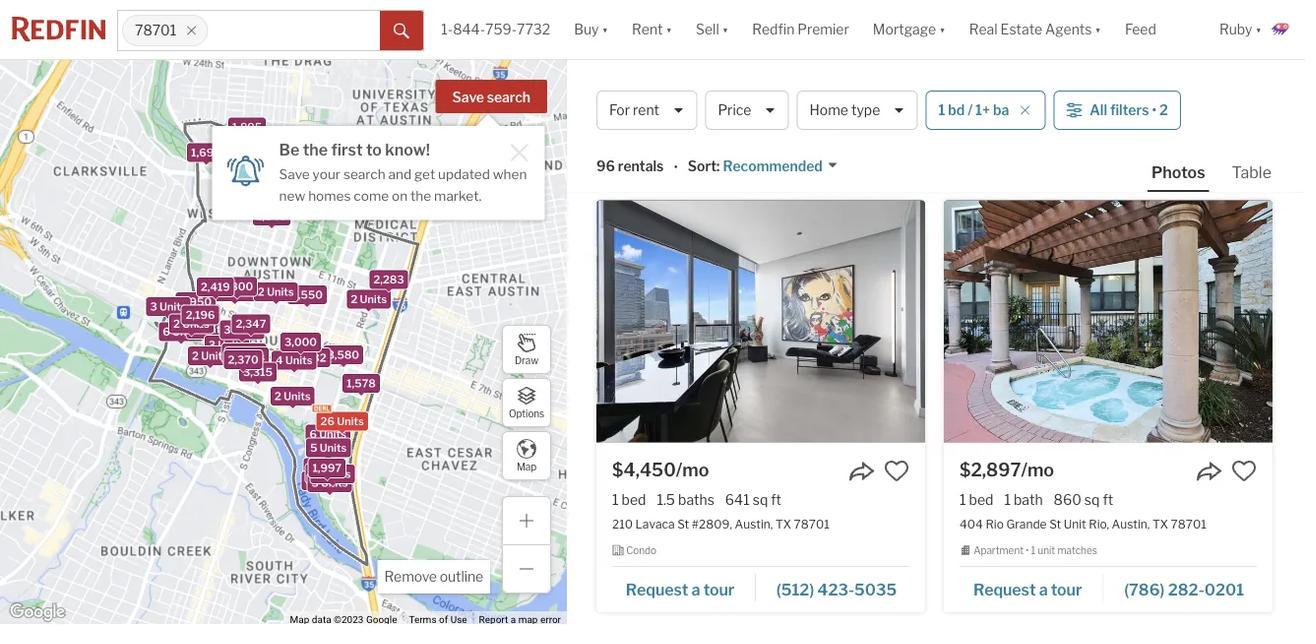 Task type: locate. For each thing, give the bounding box(es) containing it.
0 horizontal spatial (512)
[[777, 580, 815, 599]]

be the first to know! dialog
[[212, 114, 545, 220]]

0 vertical spatial 6
[[163, 326, 170, 338]]

0 horizontal spatial 6 units
[[163, 326, 200, 338]]

$2,897 /mo
[[960, 459, 1055, 481]]

0 vertical spatial search
[[487, 89, 531, 106]]

78701
[[135, 22, 177, 39], [597, 79, 664, 106], [809, 89, 845, 103], [1151, 89, 1187, 103], [794, 517, 830, 531], [1171, 517, 1207, 531]]

austin, right 9g,
[[750, 89, 788, 103]]

1 vertical spatial the
[[411, 187, 431, 204]]

save for save your search and get updated when new homes come on the market.
[[279, 166, 310, 182]]

2,195
[[308, 462, 337, 474]]

2 ft from the left
[[1103, 492, 1114, 508]]

4 ▾ from the left
[[940, 21, 946, 38]]

2,347
[[236, 317, 266, 330]]

save up new
[[279, 166, 310, 182]]

save down 844-
[[453, 89, 484, 106]]

austin,
[[750, 89, 788, 103], [1092, 89, 1130, 103], [735, 517, 773, 531], [1112, 517, 1151, 531]]

mortgage ▾ button
[[861, 0, 958, 59]]

the right "be"
[[303, 140, 328, 159]]

ft
[[771, 492, 782, 508], [1103, 492, 1114, 508]]

sq right the 860
[[1085, 492, 1100, 508]]

2 inside button
[[1160, 102, 1169, 119]]

tour for $2,897 /mo
[[1051, 580, 1083, 599]]

request a tour button
[[612, 143, 910, 173], [612, 573, 756, 603], [960, 573, 1104, 603]]

1 horizontal spatial 710
[[960, 89, 981, 103]]

on
[[392, 187, 408, 204]]

condo for $2,400
[[626, 117, 657, 129]]

colorado right for
[[636, 89, 686, 103]]

0 horizontal spatial sq
[[753, 492, 768, 508]]

rent ▾
[[632, 21, 673, 38]]

apartments
[[668, 79, 794, 106]]

2 bed from the left
[[969, 492, 994, 508]]

1 vertical spatial •
[[674, 159, 678, 176]]

0 horizontal spatial bed
[[622, 492, 646, 508]]

save inside button
[[453, 89, 484, 106]]

0 horizontal spatial rent
[[632, 21, 663, 38]]

2 sq from the left
[[1085, 492, 1100, 508]]

0 horizontal spatial save
[[279, 166, 310, 182]]

2 horizontal spatial tour
[[1051, 580, 1083, 599]]

when
[[493, 166, 527, 182]]

request a tour button down #2809,
[[612, 573, 756, 603]]

tx left the home at top right
[[791, 89, 806, 103]]

options button
[[502, 378, 551, 427]]

photo of 404 rio grande st unit rio, austin, tx 78701 image
[[944, 200, 1273, 442]]

0 vertical spatial •
[[1153, 102, 1157, 119]]

1 horizontal spatial bed
[[969, 492, 994, 508]]

0 vertical spatial 6 units
[[163, 326, 200, 338]]

condo for $2,600
[[974, 117, 1004, 129]]

tx down 641 sq ft
[[776, 517, 792, 531]]

7 units
[[191, 323, 227, 336]]

st down the 860
[[1050, 517, 1062, 531]]

1 horizontal spatial 6 units
[[310, 428, 346, 441]]

4i,
[[1076, 89, 1090, 103]]

1 horizontal spatial colorado
[[983, 89, 1034, 103]]

unit left 4i, on the right of the page
[[1051, 89, 1073, 103]]

1 ▾ from the left
[[602, 21, 609, 38]]

1.5
[[657, 492, 676, 508]]

ft right 641
[[771, 492, 782, 508]]

1 vertical spatial save
[[279, 166, 310, 182]]

condo up the rentals
[[626, 117, 657, 129]]

• left sort
[[674, 159, 678, 176]]

2 1 bed from the left
[[960, 492, 994, 508]]

0 horizontal spatial 710
[[612, 89, 633, 103]]

710 for $2,600
[[960, 89, 981, 103]]

▾ for sell ▾
[[723, 21, 729, 38]]

78701 up (786) 282-0201 'link'
[[1171, 517, 1207, 531]]

0 horizontal spatial a
[[692, 580, 701, 599]]

sq for $4,450 /mo
[[753, 492, 768, 508]]

a down #2809,
[[692, 580, 701, 599]]

1 horizontal spatial (512)
[[1125, 152, 1163, 171]]

favorite button image for $2,400 /mo
[[884, 30, 910, 56]]

78701 left remove 78701 image
[[135, 22, 177, 39]]

favorite button checkbox
[[1232, 30, 1257, 56], [884, 458, 910, 484], [1232, 458, 1257, 484]]

710 colorado st unit 9g, austin, tx 78701
[[612, 89, 845, 103]]

• for rentals
[[674, 159, 678, 176]]

860 sq ft
[[1054, 492, 1114, 508]]

save inside "save your search and get updated when new homes come on the market."
[[279, 166, 310, 182]]

• for filters
[[1153, 102, 1157, 119]]

None search field
[[208, 11, 380, 50]]

outline
[[440, 569, 483, 585]]

4 units
[[276, 354, 313, 367]]

know!
[[385, 140, 430, 159]]

ft up rio, on the bottom right
[[1103, 492, 1114, 508]]

recommended
[[723, 158, 823, 175]]

search up come
[[344, 166, 386, 182]]

1 bed for $2,897 /mo
[[960, 492, 994, 508]]

1 horizontal spatial sq
[[1085, 492, 1100, 508]]

2 colorado from the left
[[983, 89, 1034, 103]]

2 units down "7 units"
[[192, 350, 228, 362]]

1 sq from the left
[[753, 492, 768, 508]]

(512)
[[1125, 152, 1163, 171], [777, 580, 815, 599]]

6 ▾ from the left
[[1256, 21, 1262, 38]]

96
[[597, 158, 615, 175]]

1 710 from the left
[[612, 89, 633, 103]]

tour down 210 lavaca st #2809, austin, tx 78701
[[704, 580, 735, 599]]

rent ▾ button
[[632, 0, 673, 59]]

210 lavaca st #2809, austin, tx 78701
[[612, 517, 830, 531]]

request a tour button down apartment • 1 unit matches
[[960, 573, 1104, 603]]

for
[[798, 79, 828, 106]]

request a tour down lavaca
[[626, 580, 735, 599]]

rent
[[632, 21, 663, 38], [833, 79, 883, 106]]

the right on
[[411, 187, 431, 204]]

1 horizontal spatial a
[[769, 150, 778, 169]]

a right :
[[769, 150, 778, 169]]

5
[[310, 442, 318, 454]]

2 horizontal spatial •
[[1153, 102, 1157, 119]]

1 bed up the 210
[[612, 492, 646, 508]]

641
[[726, 492, 750, 508]]

1 horizontal spatial save
[[453, 89, 484, 106]]

draw button
[[502, 325, 551, 374]]

3 ▾ from the left
[[723, 21, 729, 38]]

sell
[[696, 21, 720, 38]]

a down unit
[[1040, 580, 1048, 599]]

▾ for ruby ▾
[[1256, 21, 1262, 38]]

rentals
[[618, 158, 664, 175]]

6 units down the 2,196
[[163, 326, 200, 338]]

for rent
[[610, 102, 660, 119]]

1 bed up 404
[[960, 492, 994, 508]]

0 horizontal spatial tour
[[704, 580, 735, 599]]

remove 1 bd / 1+ ba image
[[1019, 104, 1031, 116]]

(512) left 423-
[[777, 580, 815, 599]]

request a tour down apartment • 1 unit matches
[[974, 580, 1083, 599]]

colorado up the remove 1 bd / 1+ ba icon
[[983, 89, 1034, 103]]

a
[[769, 150, 778, 169], [692, 580, 701, 599], [1040, 580, 1048, 599]]

$4,450
[[612, 459, 676, 481]]

6 units down 26
[[310, 428, 346, 441]]

0 vertical spatial rent
[[632, 21, 663, 38]]

#2809,
[[692, 517, 733, 531]]

0 horizontal spatial •
[[674, 159, 678, 176]]

1 horizontal spatial 1 bed
[[960, 492, 994, 508]]

previous button image
[[960, 312, 980, 331]]

1 colorado from the left
[[636, 89, 686, 103]]

210
[[612, 517, 633, 531]]

map button
[[502, 431, 551, 481]]

2 ▾ from the left
[[666, 21, 673, 38]]

2 units left 3,450
[[258, 151, 295, 163]]

favorite button checkbox for $2,897 /mo
[[1232, 458, 1257, 484]]

1,997
[[313, 462, 342, 474]]

1 left bd
[[939, 102, 946, 119]]

lavaca
[[636, 517, 675, 531]]

for rent button
[[597, 91, 698, 130]]

tour down matches
[[1051, 580, 1083, 599]]

save for save search
[[453, 89, 484, 106]]

(512) left 507-
[[1125, 152, 1163, 171]]

6 left 7
[[163, 326, 170, 338]]

colorado for $2,400
[[636, 89, 686, 103]]

1 bd / 1+ ba
[[939, 102, 1010, 119]]

1 vertical spatial rent
[[833, 79, 883, 106]]

1,695
[[191, 146, 221, 159]]

2 units down 4 units
[[275, 390, 311, 403]]

favorite button image
[[884, 30, 910, 56], [1232, 30, 1257, 56], [884, 458, 910, 484], [1232, 458, 1257, 484]]

unit left 9g,
[[703, 89, 726, 103]]

price button
[[705, 91, 789, 130]]

/mo
[[676, 31, 709, 53], [1024, 31, 1057, 53], [676, 459, 709, 481], [1022, 459, 1055, 481]]

1 vertical spatial 6
[[310, 428, 317, 441]]

• left unit
[[1026, 545, 1029, 557]]

st left price
[[689, 89, 701, 103]]

sq right 641
[[753, 492, 768, 508]]

710
[[612, 89, 633, 103], [960, 89, 981, 103]]

(512) 423-5035
[[777, 580, 897, 599]]

1 bed from the left
[[622, 492, 646, 508]]

• inside '96 rentals •'
[[674, 159, 678, 176]]

1 horizontal spatial request
[[703, 150, 766, 169]]

2,193
[[284, 347, 313, 360]]

price
[[718, 102, 752, 119]]

bed for $4,450
[[622, 492, 646, 508]]

0 vertical spatial the
[[303, 140, 328, 159]]

0 vertical spatial save
[[453, 89, 484, 106]]

tour down the home at top right
[[781, 150, 812, 169]]

• inside button
[[1153, 102, 1157, 119]]

1 horizontal spatial 6
[[310, 428, 317, 441]]

favorite button checkbox for $4,450 /mo
[[884, 458, 910, 484]]

0 horizontal spatial search
[[344, 166, 386, 182]]

3,000
[[285, 336, 317, 349]]

2 vertical spatial •
[[1026, 545, 1029, 557]]

4
[[276, 354, 283, 367]]

0 horizontal spatial ft
[[771, 492, 782, 508]]

baths
[[679, 492, 715, 508]]

2 horizontal spatial a
[[1040, 580, 1048, 599]]

save
[[453, 89, 484, 106], [279, 166, 310, 182]]

0 vertical spatial (512)
[[1125, 152, 1163, 171]]

a for $4,450 /mo
[[692, 580, 701, 599]]

condo right /
[[974, 117, 1004, 129]]

1 horizontal spatial ft
[[1103, 492, 1114, 508]]

2 horizontal spatial request
[[974, 580, 1036, 599]]

home
[[810, 102, 849, 119]]

1,450
[[301, 147, 331, 160]]

1 vertical spatial search
[[344, 166, 386, 182]]

0 horizontal spatial request
[[626, 580, 689, 599]]

bed up 404
[[969, 492, 994, 508]]

0 horizontal spatial colorado
[[636, 89, 686, 103]]

be the first to know!
[[279, 140, 430, 159]]

photos button
[[1148, 161, 1228, 192]]

real estate agents ▾ button
[[958, 0, 1114, 59]]

1 vertical spatial 6 units
[[310, 428, 346, 441]]

tx
[[791, 89, 806, 103], [1133, 89, 1149, 103], [776, 517, 792, 531], [1153, 517, 1169, 531]]

st down 1.5 baths
[[678, 517, 690, 531]]

404 rio grande st unit rio, austin, tx 78701
[[960, 517, 1207, 531]]

1 vertical spatial (512)
[[777, 580, 815, 599]]

st for $2,400
[[689, 89, 701, 103]]

2 710 from the left
[[960, 89, 981, 103]]

26
[[321, 415, 335, 428]]

request a tour button for $4,450 /mo
[[612, 573, 756, 603]]

bd
[[949, 102, 965, 119]]

1 horizontal spatial the
[[411, 187, 431, 204]]

6 up 5
[[310, 428, 317, 441]]

1 1 bed from the left
[[612, 492, 646, 508]]

▾ for buy ▾
[[602, 21, 609, 38]]

st left 4i, on the right of the page
[[1036, 89, 1048, 103]]

• right filters
[[1153, 102, 1157, 119]]

0 horizontal spatial 1 bed
[[612, 492, 646, 508]]

your
[[313, 166, 341, 182]]

(512) 507-6937
[[1125, 152, 1245, 171]]

search down 759-
[[487, 89, 531, 106]]

rent inside dropdown button
[[632, 21, 663, 38]]

1 ft from the left
[[771, 492, 782, 508]]

remove outline
[[385, 569, 483, 585]]

colorado for $2,600
[[983, 89, 1034, 103]]

78701 down $2,400
[[597, 79, 664, 106]]

1-844-759-7732
[[441, 21, 551, 38]]

the
[[303, 140, 328, 159], [411, 187, 431, 204]]

new
[[279, 187, 306, 204]]

641 sq ft
[[726, 492, 782, 508]]

bed up the 210
[[622, 492, 646, 508]]

1 horizontal spatial search
[[487, 89, 531, 106]]

/mo for $2,400
[[676, 31, 709, 53]]

request for $2,897 /mo
[[974, 580, 1036, 599]]

$2,400
[[612, 31, 676, 53]]

(512) for $4,450 /mo
[[777, 580, 815, 599]]

rio,
[[1089, 517, 1110, 531]]

6
[[163, 326, 170, 338], [310, 428, 317, 441]]



Task type: vqa. For each thing, say whether or not it's contained in the screenshot.
top 6
yes



Task type: describe. For each thing, give the bounding box(es) containing it.
3,450
[[299, 145, 331, 158]]

matches
[[1058, 545, 1098, 557]]

filters
[[1111, 102, 1150, 119]]

redfin premier
[[753, 21, 850, 38]]

507-
[[1166, 152, 1203, 171]]

2 units up 3,315
[[229, 351, 265, 363]]

austin, right rio, on the bottom right
[[1112, 517, 1151, 531]]

come
[[354, 187, 389, 204]]

google image
[[5, 600, 70, 625]]

favorite button image for $2,600 /mo
[[1232, 30, 1257, 56]]

2 units right 2,800
[[258, 286, 294, 298]]

table
[[1232, 162, 1272, 182]]

real estate agents ▾
[[970, 21, 1102, 38]]

1.5 baths
[[657, 492, 715, 508]]

1-844-759-7732 link
[[441, 21, 551, 38]]

2,196
[[186, 309, 215, 322]]

2,283
[[374, 273, 404, 286]]

updated
[[438, 166, 490, 182]]

mortgage ▾ button
[[873, 0, 946, 59]]

favorite button checkbox for $2,600 /mo
[[1232, 30, 1257, 56]]

unit for $2,400 /mo
[[703, 89, 726, 103]]

real estate agents ▾ link
[[970, 0, 1102, 59]]

map
[[517, 461, 537, 473]]

bath
[[1014, 492, 1043, 508]]

1 inside button
[[939, 102, 946, 119]]

ft for $2,897 /mo
[[1103, 492, 1114, 508]]

user photo image
[[1270, 18, 1294, 41]]

9g,
[[728, 89, 747, 103]]

rio
[[986, 517, 1004, 531]]

1 left bath
[[1005, 492, 1011, 508]]

1 bd / 1+ ba button
[[926, 91, 1046, 130]]

844-
[[453, 21, 485, 38]]

/
[[968, 102, 973, 119]]

next button image
[[1238, 312, 1257, 331]]

1,732
[[298, 351, 327, 364]]

710 for $2,400
[[612, 89, 633, 103]]

condo down lavaca
[[626, 545, 657, 557]]

favorite button checkbox
[[884, 30, 910, 56]]

sell ▾
[[696, 21, 729, 38]]

save search
[[453, 89, 531, 106]]

submit search image
[[394, 23, 409, 39]]

st for $2,600
[[1036, 89, 1048, 103]]

st for $4,450
[[678, 517, 690, 531]]

request a tour for $4,450 /mo
[[626, 580, 735, 599]]

austin, down 641 sq ft
[[735, 517, 773, 531]]

sq for $2,897 /mo
[[1085, 492, 1100, 508]]

0201
[[1205, 580, 1245, 599]]

$2,600 /mo
[[960, 31, 1057, 53]]

unit left rio, on the bottom right
[[1064, 517, 1087, 531]]

860
[[1054, 492, 1082, 508]]

0 horizontal spatial 6
[[163, 326, 170, 338]]

a for $2,897 /mo
[[1040, 580, 1048, 599]]

1 up the 210
[[612, 492, 619, 508]]

3,315
[[243, 366, 273, 379]]

home type button
[[797, 91, 918, 130]]

5 ▾ from the left
[[1095, 21, 1102, 38]]

1 bed for $4,450 /mo
[[612, 492, 646, 508]]

/mo for $4,450
[[676, 459, 709, 481]]

bed for $2,897
[[969, 492, 994, 508]]

▾ for rent ▾
[[666, 21, 673, 38]]

ft for $4,450 /mo
[[771, 492, 782, 508]]

unit for $2,600 /mo
[[1051, 89, 1073, 103]]

search inside button
[[487, 89, 531, 106]]

for
[[610, 102, 630, 119]]

▾ for mortgage ▾
[[940, 21, 946, 38]]

austin, right 4i, on the right of the page
[[1092, 89, 1130, 103]]

table button
[[1228, 161, 1276, 190]]

78701 left type
[[809, 89, 845, 103]]

/mo for $2,600
[[1024, 31, 1057, 53]]

unit
[[1038, 545, 1056, 557]]

sort :
[[688, 158, 720, 175]]

:
[[717, 158, 720, 175]]

market.
[[434, 187, 482, 204]]

rent
[[633, 102, 660, 119]]

sort
[[688, 158, 717, 175]]

the inside "save your search and get updated when new homes come on the market."
[[411, 187, 431, 204]]

buy ▾ button
[[562, 0, 620, 59]]

remove outline button
[[378, 560, 490, 594]]

0 horizontal spatial the
[[303, 140, 328, 159]]

tx right rio, on the bottom right
[[1153, 517, 1169, 531]]

apartment • 1 unit matches
[[974, 545, 1098, 557]]

photo of 210 lavaca st #2809, austin, tx 78701 image
[[597, 200, 926, 442]]

remove
[[385, 569, 437, 585]]

710 colorado st unit 4i, austin, tx 78701
[[960, 89, 1187, 103]]

tour for $4,450 /mo
[[704, 580, 735, 599]]

1,895
[[232, 120, 262, 133]]

all filters • 2 button
[[1054, 91, 1181, 130]]

2 units down 4,950
[[173, 318, 210, 331]]

$2,600
[[960, 31, 1024, 53]]

to
[[366, 140, 382, 159]]

request a tour button for $2,897 /mo
[[960, 573, 1104, 603]]

4,950
[[180, 296, 212, 308]]

tx right the all
[[1133, 89, 1149, 103]]

get
[[415, 166, 435, 182]]

favorite button image for $4,450 /mo
[[884, 458, 910, 484]]

2,419
[[201, 280, 230, 293]]

(512) for $2,600 /mo
[[1125, 152, 1163, 171]]

request for $4,450 /mo
[[626, 580, 689, 599]]

buy ▾
[[574, 21, 609, 38]]

$2,897
[[960, 459, 1022, 481]]

1+
[[976, 102, 991, 119]]

feed
[[1125, 21, 1157, 38]]

1 up 404
[[960, 492, 967, 508]]

2 units up 7
[[180, 308, 216, 320]]

apartment
[[974, 545, 1024, 557]]

save your search and get updated when new homes come on the market.
[[279, 166, 527, 204]]

save search button
[[436, 80, 548, 113]]

1 left unit
[[1032, 545, 1036, 557]]

1 horizontal spatial tour
[[781, 150, 812, 169]]

7
[[191, 323, 197, 336]]

estate
[[1001, 21, 1043, 38]]

282-
[[1169, 580, 1205, 599]]

78701 apartments for rent
[[597, 79, 883, 106]]

(786)
[[1125, 580, 1165, 599]]

/mo for $2,897
[[1022, 459, 1055, 481]]

2 units down 2,283
[[351, 293, 387, 306]]

3,580
[[328, 348, 359, 361]]

map region
[[0, 0, 636, 625]]

1,845
[[257, 210, 287, 222]]

request a tour down price button
[[703, 150, 812, 169]]

26 units
[[321, 415, 364, 428]]

favorite button image for $2,897 /mo
[[1232, 458, 1257, 484]]

78701 up (512) 423-5035 link
[[794, 517, 830, 531]]

1 horizontal spatial rent
[[833, 79, 883, 106]]

rent ▾ button
[[620, 0, 684, 59]]

feed button
[[1114, 0, 1208, 59]]

1 bath
[[1005, 492, 1043, 508]]

1,578
[[347, 377, 376, 390]]

(512) 423-5035 link
[[756, 571, 910, 605]]

request a tour for $2,897 /mo
[[974, 580, 1083, 599]]

7732
[[517, 21, 551, 38]]

first
[[331, 140, 363, 159]]

be
[[279, 140, 300, 159]]

all filters • 2
[[1090, 102, 1169, 119]]

buy
[[574, 21, 599, 38]]

78701 right filters
[[1151, 89, 1187, 103]]

remove 78701 image
[[185, 25, 197, 36]]

sell ▾ button
[[696, 0, 729, 59]]

request a tour button down price button
[[612, 143, 910, 173]]

options
[[509, 408, 545, 420]]

759-
[[485, 21, 517, 38]]

search inside "save your search and get updated when new homes come on the market."
[[344, 166, 386, 182]]

1 horizontal spatial •
[[1026, 545, 1029, 557]]

2 units down 1,895 on the top left of the page
[[220, 151, 256, 164]]

draw
[[515, 355, 539, 367]]



